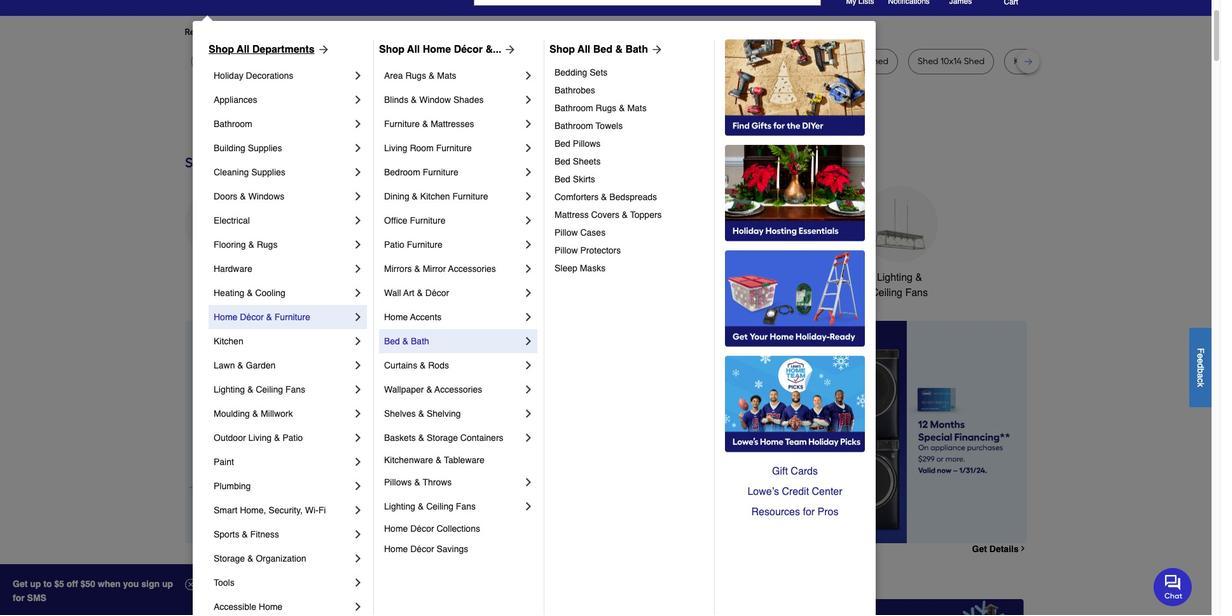Task type: locate. For each thing, give the bounding box(es) containing it.
None search field
[[474, 0, 821, 17]]

1 vertical spatial supplies
[[251, 167, 286, 177]]

wallpaper & accessories
[[384, 385, 482, 395]]

arrow right image
[[501, 43, 517, 56], [648, 43, 663, 56], [1003, 432, 1016, 445]]

dining & kitchen furniture link
[[384, 184, 522, 209]]

0 horizontal spatial all
[[237, 44, 250, 55]]

outdoor up equipment
[[573, 272, 610, 284]]

tools link
[[214, 571, 352, 595]]

0 horizontal spatial tools
[[214, 578, 235, 588]]

2 vertical spatial fans
[[456, 502, 476, 512]]

mirrors
[[384, 264, 412, 274]]

shop
[[209, 44, 234, 55], [379, 44, 405, 55], [550, 44, 575, 55]]

1 vertical spatial bath
[[411, 337, 429, 347]]

0 horizontal spatial mats
[[437, 71, 456, 81]]

1 horizontal spatial all
[[407, 44, 420, 55]]

& inside the lawn & garden link
[[237, 361, 243, 371]]

e up d
[[1196, 354, 1206, 359]]

0 vertical spatial decorations
[[246, 71, 293, 81]]

shop down more suggestions for you 'link' on the left top
[[379, 44, 405, 55]]

up left to
[[30, 580, 41, 590]]

25 days of deals. don't miss deals every day. same-day delivery on in-stock orders placed by 2 p m. image
[[185, 321, 390, 544]]

1 vertical spatial rugs
[[596, 103, 617, 113]]

shed left outdoor
[[748, 56, 768, 67]]

get up sms
[[13, 580, 28, 590]]

& inside lighting & ceiling fans button
[[916, 272, 922, 284]]

1 horizontal spatial storage
[[427, 433, 458, 443]]

1 horizontal spatial lighting & ceiling fans link
[[384, 495, 522, 519]]

2 horizontal spatial kitchen
[[477, 272, 510, 284]]

0 horizontal spatial lighting
[[214, 385, 245, 395]]

shed for shed 10x14 shed
[[918, 56, 939, 67]]

heating
[[214, 288, 244, 298]]

décor inside home décor collections link
[[410, 524, 434, 534]]

supplies inside building supplies link
[[248, 143, 282, 153]]

supplies for building supplies
[[248, 143, 282, 153]]

0 vertical spatial lighting & ceiling fans link
[[214, 378, 352, 402]]

pillow
[[555, 228, 578, 238], [555, 246, 578, 256]]

up
[[30, 580, 41, 590], [162, 580, 173, 590]]

bed for bed sheets
[[555, 156, 571, 167]]

lighting & ceiling fans for the left lighting & ceiling fans link
[[214, 385, 305, 395]]

furniture
[[384, 119, 420, 129], [436, 143, 472, 153], [423, 167, 458, 177], [453, 191, 488, 202], [410, 216, 446, 226], [407, 240, 443, 250], [275, 312, 310, 323]]

pros
[[818, 507, 839, 518]]

décor down heating & cooling
[[240, 312, 264, 323]]

e up b
[[1196, 359, 1206, 364]]

you up arrow right image
[[301, 27, 315, 38]]

0 horizontal spatial patio
[[283, 433, 303, 443]]

more inside 'link'
[[326, 27, 346, 38]]

get left details
[[972, 544, 987, 555]]

chevron right image for storage & organization
[[352, 553, 365, 566]]

smart for smart home
[[775, 272, 802, 284]]

2 vertical spatial lighting
[[384, 502, 415, 512]]

up to 35 percent off select grills and accessories. image
[[759, 600, 1024, 616]]

shed left 10x14
[[918, 56, 939, 67]]

all up bedding sets
[[578, 44, 591, 55]]

furniture up dining & kitchen furniture
[[423, 167, 458, 177]]

chevron right image for area rugs & mats
[[522, 69, 535, 82]]

furniture up kitchen link
[[275, 312, 310, 323]]

organization
[[256, 554, 306, 564]]

living up bedroom
[[384, 143, 407, 153]]

smart home
[[775, 272, 832, 284]]

pillow for pillow cases
[[555, 228, 578, 238]]

accessories down patio furniture link
[[448, 264, 496, 274]]

fans for the rightmost lighting & ceiling fans link
[[456, 502, 476, 512]]

chevron right image for sports & fitness
[[352, 529, 365, 541]]

mats down bathrobes link
[[627, 103, 647, 113]]

décor down the mirrors & mirror accessories
[[425, 288, 449, 298]]

bed & bath
[[384, 337, 429, 347]]

sleep
[[555, 263, 577, 274]]

& inside home décor & furniture link
[[266, 312, 272, 323]]

you inside 'link'
[[414, 27, 429, 38]]

up to 30 percent off select major appliances. plus, save up to an extra $750 on major appliances. image
[[411, 321, 1027, 544]]

furniture down blinds
[[384, 119, 420, 129]]

bed up bed skirts
[[555, 156, 571, 167]]

& inside the mirrors & mirror accessories link
[[414, 264, 420, 274]]

f e e d b a c k button
[[1190, 328, 1212, 408]]

0 horizontal spatial you
[[301, 27, 315, 38]]

hardware link
[[214, 257, 352, 281]]

1 e from the top
[[1196, 354, 1206, 359]]

mattress
[[555, 210, 589, 220]]

accessories down curtains & rods link
[[435, 385, 482, 395]]

patio down office
[[384, 240, 405, 250]]

1 horizontal spatial lighting & ceiling fans
[[384, 502, 476, 512]]

lighting & ceiling fans link
[[214, 378, 352, 402], [384, 495, 522, 519]]

1 vertical spatial pillow
[[555, 246, 578, 256]]

chevron right image for moulding & millwork
[[352, 408, 365, 420]]

& inside shop all bed & bath link
[[615, 44, 623, 55]]

chevron right image for office furniture
[[522, 214, 535, 227]]

shelves
[[384, 409, 416, 419]]

0 horizontal spatial ceiling
[[256, 385, 283, 395]]

1 vertical spatial appliances
[[198, 272, 248, 284]]

curtains & rods link
[[384, 354, 522, 378]]

pillow up 'sleep'
[[555, 246, 578, 256]]

chevron right image for living room furniture
[[522, 142, 535, 155]]

décor for home décor & furniture
[[240, 312, 264, 323]]

&...
[[486, 44, 501, 55]]

1 vertical spatial kitchen
[[477, 272, 510, 284]]

furniture up mirror
[[407, 240, 443, 250]]

1 horizontal spatial rugs
[[406, 71, 426, 81]]

board
[[694, 56, 718, 67]]

home accents link
[[384, 305, 522, 330]]

lighting for the rightmost lighting & ceiling fans link
[[384, 502, 415, 512]]

for inside 'link'
[[400, 27, 412, 38]]

2 horizontal spatial fans
[[905, 287, 928, 299]]

0 horizontal spatial storage
[[214, 554, 245, 564]]

2 horizontal spatial lighting
[[877, 272, 913, 284]]

2 shop from the left
[[379, 44, 405, 55]]

2 horizontal spatial shop
[[550, 44, 575, 55]]

chevron right image for outdoor living & patio
[[352, 432, 365, 445]]

bath up the curtains & rods
[[411, 337, 429, 347]]

kitchen faucets
[[477, 272, 550, 284]]

1 vertical spatial mats
[[627, 103, 647, 113]]

1 vertical spatial decorations
[[389, 287, 444, 299]]

bath inside "link"
[[411, 337, 429, 347]]

kitchen inside kitchen faucets button
[[477, 272, 510, 284]]

1 horizontal spatial mats
[[627, 103, 647, 113]]

1 horizontal spatial outdoor
[[573, 272, 610, 284]]

arrow left image
[[421, 432, 434, 445]]

2 you from the left
[[414, 27, 429, 38]]

pillows down the kitchenware
[[384, 478, 412, 488]]

get details
[[972, 544, 1019, 555]]

outdoor down moulding
[[214, 433, 246, 443]]

area
[[384, 71, 403, 81]]

& inside comforters & bedspreads link
[[601, 192, 607, 202]]

chevron right image for bed & bath
[[522, 335, 535, 348]]

outdoor living & patio
[[214, 433, 303, 443]]

skirts
[[573, 174, 595, 184]]

chevron right image for plumbing
[[352, 480, 365, 493]]

bed up curtains on the left bottom
[[384, 337, 400, 347]]

lighting & ceiling fans link up collections
[[384, 495, 522, 519]]

0 horizontal spatial get
[[13, 580, 28, 590]]

f
[[1196, 348, 1206, 354]]

get up to 2 free select tools or batteries when you buy 1 with select purchases. image
[[187, 600, 453, 616]]

0 horizontal spatial outdoor
[[214, 433, 246, 443]]

decorations for holiday
[[246, 71, 293, 81]]

rugs up hardware link
[[257, 240, 278, 250]]

supplies up "cleaning supplies"
[[248, 143, 282, 153]]

pillow protectors link
[[555, 242, 705, 260]]

get inside get up to $5 off $50 when you sign up for sms
[[13, 580, 28, 590]]

1 shop from the left
[[209, 44, 234, 55]]

outdoor inside outdoor tools & equipment
[[573, 272, 610, 284]]

fans for the left lighting & ceiling fans link
[[286, 385, 305, 395]]

shop for shop all home décor &...
[[379, 44, 405, 55]]

rugs right area
[[406, 71, 426, 81]]

0 vertical spatial get
[[972, 544, 987, 555]]

ceiling for the left lighting & ceiling fans link
[[256, 385, 283, 395]]

decorations down "christmas" on the top left of the page
[[389, 287, 444, 299]]

decorations inside button
[[389, 287, 444, 299]]

chevron right image for accessible home
[[352, 601, 365, 614]]

decorations for christmas
[[389, 287, 444, 299]]

décor down home décor collections
[[410, 545, 434, 555]]

3 shop from the left
[[550, 44, 575, 55]]

1 vertical spatial lighting & ceiling fans
[[214, 385, 305, 395]]

0 horizontal spatial decorations
[[246, 71, 293, 81]]

shop inside shop all bed & bath link
[[550, 44, 575, 55]]

0 horizontal spatial rugs
[[257, 240, 278, 250]]

kobalt
[[1014, 56, 1040, 67]]

& inside wall art & décor link
[[417, 288, 423, 298]]

office
[[384, 216, 407, 226]]

chevron right image for patio furniture
[[522, 239, 535, 251]]

0 horizontal spatial up
[[30, 580, 41, 590]]

0 vertical spatial supplies
[[248, 143, 282, 153]]

bed skirts link
[[555, 170, 705, 188]]

supplies for cleaning supplies
[[251, 167, 286, 177]]

1 horizontal spatial kitchen
[[420, 191, 450, 202]]

1 horizontal spatial decorations
[[389, 287, 444, 299]]

décor inside shop all home décor &... link
[[454, 44, 483, 55]]

holiday hosting essentials. image
[[725, 145, 865, 242]]

for right suggestions
[[400, 27, 412, 38]]

2 vertical spatial lighting & ceiling fans
[[384, 502, 476, 512]]

shop inside shop all departments link
[[209, 44, 234, 55]]

1 horizontal spatial up
[[162, 580, 173, 590]]

shop up the toilet at the top left of the page
[[550, 44, 575, 55]]

kitchen up lawn
[[214, 337, 243, 347]]

0 vertical spatial more
[[326, 27, 346, 38]]

up right sign
[[162, 580, 173, 590]]

1 vertical spatial living
[[248, 433, 272, 443]]

Search Query text field
[[475, 0, 763, 5]]

1 horizontal spatial more
[[326, 27, 346, 38]]

1 vertical spatial more
[[185, 567, 227, 587]]

bathroom towels
[[555, 121, 623, 131]]

décor up home décor savings
[[410, 524, 434, 534]]

shop down recommended
[[209, 44, 234, 55]]

0 horizontal spatial living
[[248, 433, 272, 443]]

bed left skirts
[[555, 174, 571, 184]]

you
[[123, 580, 139, 590]]

bathrobes
[[555, 85, 595, 95]]

living down moulding & millwork
[[248, 433, 272, 443]]

2 horizontal spatial all
[[578, 44, 591, 55]]

for left sms
[[13, 594, 25, 604]]

accessories
[[448, 264, 496, 274], [435, 385, 482, 395]]

1 all from the left
[[237, 44, 250, 55]]

décor left &...
[[454, 44, 483, 55]]

0 horizontal spatial lighting & ceiling fans
[[214, 385, 305, 395]]

1 pillow from the top
[[555, 228, 578, 238]]

sms
[[27, 594, 46, 604]]

0 horizontal spatial smart
[[214, 506, 237, 516]]

0 vertical spatial outdoor
[[573, 272, 610, 284]]

all for home
[[407, 44, 420, 55]]

0 vertical spatial storage
[[427, 433, 458, 443]]

smart
[[775, 272, 802, 284], [214, 506, 237, 516]]

kitchen down bedroom furniture
[[420, 191, 450, 202]]

chevron right image for doors & windows
[[352, 190, 365, 203]]

plumbing link
[[214, 475, 352, 499]]

more up the accessible
[[185, 567, 227, 587]]

mats up blinds & window shades link
[[437, 71, 456, 81]]

0 vertical spatial lighting & ceiling fans
[[872, 272, 928, 299]]

1 horizontal spatial fans
[[456, 502, 476, 512]]

you up 'shop all home décor &...'
[[414, 27, 429, 38]]

tools
[[613, 272, 637, 284], [214, 578, 235, 588]]

2 all from the left
[[407, 44, 420, 55]]

lighting & ceiling fans for the rightmost lighting & ceiling fans link
[[384, 502, 476, 512]]

& inside bathroom rugs & mats link
[[619, 103, 625, 113]]

1 horizontal spatial get
[[972, 544, 987, 555]]

plumbing
[[214, 482, 251, 492]]

0 vertical spatial lighting
[[877, 272, 913, 284]]

toppers
[[630, 210, 662, 220]]

chevron right image for curtains & rods
[[522, 359, 535, 372]]

storage up kitchenware & tableware
[[427, 433, 458, 443]]

1 vertical spatial outdoor
[[214, 433, 246, 443]]

furniture down bedroom furniture "link"
[[453, 191, 488, 202]]

1 vertical spatial lighting
[[214, 385, 245, 395]]

arrow right image inside shop all bed & bath link
[[648, 43, 663, 56]]

smart home, security, wi-fi
[[214, 506, 326, 516]]

chevron right image for smart home, security, wi-fi
[[352, 504, 365, 517]]

supplies inside cleaning supplies link
[[251, 167, 286, 177]]

1 vertical spatial pillows
[[384, 478, 412, 488]]

wall
[[384, 288, 401, 298]]

shop inside shop all home décor &... link
[[379, 44, 405, 55]]

chevron right image for appliances
[[352, 94, 365, 106]]

chevron right image
[[522, 69, 535, 82], [522, 94, 535, 106], [352, 118, 365, 130], [352, 142, 365, 155], [522, 142, 535, 155], [352, 166, 365, 179], [522, 166, 535, 179], [352, 214, 365, 227], [352, 239, 365, 251], [522, 287, 535, 300], [522, 335, 535, 348], [352, 359, 365, 372], [522, 359, 535, 372], [352, 384, 365, 396], [522, 384, 535, 396], [352, 432, 365, 445], [522, 476, 535, 489], [352, 553, 365, 566], [352, 577, 365, 590]]

0 vertical spatial accessories
[[448, 264, 496, 274]]

bathroom towels link
[[555, 117, 705, 135]]

home décor & furniture link
[[214, 305, 352, 330]]

0 vertical spatial kitchen
[[420, 191, 450, 202]]

0 horizontal spatial bath
[[411, 337, 429, 347]]

arrow right image
[[315, 43, 330, 56]]

bath up 'quikrete'
[[626, 44, 648, 55]]

outdoor tools & equipment button
[[572, 186, 648, 301]]

c
[[1196, 378, 1206, 383]]

chevron right image for blinds & window shades
[[522, 94, 535, 106]]

1 horizontal spatial you
[[414, 27, 429, 38]]

scroll to item #2 image
[[687, 521, 718, 526]]

tools inside outdoor tools & equipment
[[613, 272, 637, 284]]

fans inside button
[[905, 287, 928, 299]]

lowe's wishes you and your family a happy hanukkah. image
[[185, 108, 1027, 139]]

bed for bed pillows
[[555, 139, 571, 149]]

& inside bed & bath "link"
[[403, 337, 408, 347]]

patio down moulding & millwork link
[[283, 433, 303, 443]]

1 vertical spatial accessories
[[435, 385, 482, 395]]

chevron right image for hardware
[[352, 263, 365, 275]]

0 horizontal spatial more
[[185, 567, 227, 587]]

0 vertical spatial rugs
[[406, 71, 426, 81]]

you for more suggestions for you
[[414, 27, 429, 38]]

2 shed from the left
[[868, 56, 889, 67]]

furniture inside "link"
[[423, 167, 458, 177]]

get your home holiday-ready. image
[[725, 251, 865, 347]]

chevron right image for electrical
[[352, 214, 365, 227]]

1 horizontal spatial arrow right image
[[648, 43, 663, 56]]

recommended searches for you heading
[[185, 26, 1027, 39]]

building supplies
[[214, 143, 282, 153]]

chat invite button image
[[1154, 568, 1193, 607]]

home inside button
[[805, 272, 832, 284]]

bedroom furniture link
[[384, 160, 522, 184]]

shed right 10x14
[[964, 56, 985, 67]]

accessible home
[[214, 602, 283, 613]]

shop for shop all bed & bath
[[550, 44, 575, 55]]

1 horizontal spatial lighting
[[384, 502, 415, 512]]

pillows up sheets
[[573, 139, 601, 149]]

0 vertical spatial smart
[[775, 272, 802, 284]]

masks
[[580, 263, 606, 274]]

art
[[403, 288, 415, 298]]

smart for smart home, security, wi-fi
[[214, 506, 237, 516]]

appliances up heating
[[198, 272, 248, 284]]

decorations down shop all departments link on the left top
[[246, 71, 293, 81]]

2 vertical spatial ceiling
[[426, 502, 454, 512]]

kitchen left faucets
[[477, 272, 510, 284]]

& inside outdoor tools & equipment
[[639, 272, 646, 284]]

0 vertical spatial mats
[[437, 71, 456, 81]]

0 horizontal spatial pillows
[[384, 478, 412, 488]]

2 horizontal spatial ceiling
[[872, 287, 903, 299]]

credit
[[782, 487, 809, 498]]

& inside the "heating & cooling" link
[[247, 288, 253, 298]]

0 vertical spatial ceiling
[[872, 287, 903, 299]]

christmas
[[393, 272, 439, 284]]

bed inside "link"
[[384, 337, 400, 347]]

lighting for the left lighting & ceiling fans link
[[214, 385, 245, 395]]

chevron right image for home accents
[[522, 311, 535, 324]]

bed up bed sheets
[[555, 139, 571, 149]]

millwork
[[261, 409, 293, 419]]

3 shed from the left
[[918, 56, 939, 67]]

bathroom rugs & mats link
[[555, 99, 705, 117]]

0 vertical spatial pillows
[[573, 139, 601, 149]]

2 pillow from the top
[[555, 246, 578, 256]]

0 vertical spatial tools
[[613, 272, 637, 284]]

0 horizontal spatial arrow right image
[[501, 43, 517, 56]]

shed right storage
[[868, 56, 889, 67]]

containers
[[460, 433, 504, 443]]

0 vertical spatial pillow
[[555, 228, 578, 238]]

1 vertical spatial get
[[13, 580, 28, 590]]

resources
[[752, 507, 800, 518]]

& inside wallpaper & accessories link
[[426, 385, 432, 395]]

tools up the accessible
[[214, 578, 235, 588]]

appliances
[[214, 95, 257, 105], [198, 272, 248, 284]]

supplies up windows
[[251, 167, 286, 177]]

0 horizontal spatial shop
[[209, 44, 234, 55]]

tools up equipment
[[613, 272, 637, 284]]

pillow down mattress
[[555, 228, 578, 238]]

chevron right image for home décor & furniture
[[352, 311, 365, 324]]

3 all from the left
[[578, 44, 591, 55]]

pillow cases link
[[555, 224, 705, 242]]

smart inside button
[[775, 272, 802, 284]]

you
[[301, 27, 315, 38], [414, 27, 429, 38]]

flooring & rugs link
[[214, 233, 352, 257]]

pillow inside "link"
[[555, 228, 578, 238]]

bedroom
[[384, 167, 420, 177]]

wall art & décor
[[384, 288, 449, 298]]

ceiling
[[872, 287, 903, 299], [256, 385, 283, 395], [426, 502, 454, 512]]

cooling
[[255, 288, 286, 298]]

resources for pros link
[[725, 503, 865, 523]]

storage down sports
[[214, 554, 245, 564]]

1 vertical spatial smart
[[214, 506, 237, 516]]

& inside doors & windows link
[[240, 191, 246, 202]]

1 horizontal spatial bath
[[626, 44, 648, 55]]

& inside flooring & rugs 'link'
[[248, 240, 254, 250]]

protectors
[[580, 246, 621, 256]]

0 horizontal spatial kitchen
[[214, 337, 243, 347]]

décor inside home décor savings link
[[410, 545, 434, 555]]

bed sheets link
[[555, 153, 705, 170]]

home accents
[[384, 312, 442, 323]]

décor inside home décor & furniture link
[[240, 312, 264, 323]]

comforters
[[555, 192, 599, 202]]

living
[[384, 143, 407, 153], [248, 433, 272, 443]]

shelving
[[427, 409, 461, 419]]

outdoor living & patio link
[[214, 426, 352, 450]]

1 shed from the left
[[748, 56, 768, 67]]

1 horizontal spatial tools
[[613, 272, 637, 284]]

outdoor inside outdoor living & patio link
[[214, 433, 246, 443]]

rugs up towels
[[596, 103, 617, 113]]

arrow right image inside shop all home décor &... link
[[501, 43, 517, 56]]

all up area rugs & mats
[[407, 44, 420, 55]]

& inside kitchenware & tableware link
[[436, 455, 442, 466]]

appliances down holiday in the top left of the page
[[214, 95, 257, 105]]

kitchen inside kitchen link
[[214, 337, 243, 347]]

lighting & ceiling fans link up millwork
[[214, 378, 352, 402]]

2 vertical spatial rugs
[[257, 240, 278, 250]]

0 vertical spatial patio
[[384, 240, 405, 250]]

chevron right image
[[352, 69, 365, 82], [352, 94, 365, 106], [522, 118, 535, 130], [352, 190, 365, 203], [522, 190, 535, 203], [522, 214, 535, 227], [522, 239, 535, 251], [352, 263, 365, 275], [522, 263, 535, 275], [352, 287, 365, 300], [352, 311, 365, 324], [522, 311, 535, 324], [352, 335, 365, 348], [352, 408, 365, 420], [522, 408, 535, 420], [522, 432, 535, 445], [352, 456, 365, 469], [352, 480, 365, 493], [522, 501, 535, 513], [352, 504, 365, 517], [352, 529, 365, 541], [1019, 545, 1027, 554], [352, 601, 365, 614]]

1 horizontal spatial shop
[[379, 44, 405, 55]]

0 horizontal spatial lighting & ceiling fans link
[[214, 378, 352, 402]]

chevron right image for building supplies
[[352, 142, 365, 155]]

window
[[419, 95, 451, 105]]

tools inside tools link
[[214, 578, 235, 588]]

1 you from the left
[[301, 27, 315, 38]]

rugs for bathroom
[[596, 103, 617, 113]]

0 vertical spatial living
[[384, 143, 407, 153]]

0 horizontal spatial fans
[[286, 385, 305, 395]]

1 vertical spatial lighting & ceiling fans link
[[384, 495, 522, 519]]

& inside furniture & mattresses link
[[422, 119, 428, 129]]

1 vertical spatial ceiling
[[256, 385, 283, 395]]

kitchenware
[[384, 455, 433, 466]]

rods
[[428, 361, 449, 371]]

k
[[1196, 383, 1206, 387]]

more up arrow right image
[[326, 27, 346, 38]]

chevron right image for lawn & garden
[[352, 359, 365, 372]]

pillows & throws
[[384, 478, 452, 488]]

1 vertical spatial fans
[[286, 385, 305, 395]]

all down 'recommended searches for you'
[[237, 44, 250, 55]]



Task type: describe. For each thing, give the bounding box(es) containing it.
chevron right image for cleaning supplies
[[352, 166, 365, 179]]

outdoor for outdoor tools & equipment
[[573, 272, 610, 284]]

kitchenware & tableware
[[384, 455, 485, 466]]

& inside the storage & organization link
[[247, 554, 253, 564]]

chevron right image for mirrors & mirror accessories
[[522, 263, 535, 275]]

chevron right image for wall art & décor
[[522, 287, 535, 300]]

& inside pillows & throws link
[[414, 478, 420, 488]]

shop all home décor &... link
[[379, 42, 517, 57]]

rugs for area
[[406, 71, 426, 81]]

2 up from the left
[[162, 580, 173, 590]]

décor inside wall art & décor link
[[425, 288, 449, 298]]

shop for shop all departments
[[209, 44, 234, 55]]

arrow right image for shop all home décor &...
[[501, 43, 517, 56]]

get up to $5 off $50 when you sign up for sms
[[13, 580, 173, 604]]

covers
[[591, 210, 620, 220]]

$50
[[80, 580, 95, 590]]

chevron right image for paint
[[352, 456, 365, 469]]

arrow right image for shop all bed & bath
[[648, 43, 663, 56]]

for inside get up to $5 off $50 when you sign up for sms
[[13, 594, 25, 604]]

sports & fitness
[[214, 530, 279, 540]]

lowe's home team holiday picks. image
[[725, 356, 865, 453]]

& inside dining & kitchen furniture link
[[412, 191, 418, 202]]

shed for shed
[[868, 56, 889, 67]]

bed for bed skirts
[[555, 174, 571, 184]]

0 vertical spatial bath
[[626, 44, 648, 55]]

office furniture
[[384, 216, 446, 226]]

comforters & bedspreads link
[[555, 188, 705, 206]]

furniture up bedroom furniture "link"
[[436, 143, 472, 153]]

shed outdoor storage
[[748, 56, 839, 67]]

mats for area rugs & mats
[[437, 71, 456, 81]]

more for more suggestions for you
[[326, 27, 346, 38]]

lowe's credit center link
[[725, 482, 865, 503]]

chevron right image for bedroom furniture
[[522, 166, 535, 179]]

find gifts for the diyer. image
[[725, 39, 865, 136]]

1 vertical spatial storage
[[214, 554, 245, 564]]

appliances inside button
[[198, 272, 248, 284]]

ceiling inside lighting & ceiling fans
[[872, 287, 903, 299]]

chevron right image inside get details link
[[1019, 545, 1027, 554]]

get for get details
[[972, 544, 987, 555]]

all for departments
[[237, 44, 250, 55]]

& inside blinds & window shades link
[[411, 95, 417, 105]]

chevron right image for holiday decorations
[[352, 69, 365, 82]]

home,
[[240, 506, 266, 516]]

bed down recommended searches for you heading
[[593, 44, 613, 55]]

storage & organization link
[[214, 547, 352, 571]]

lawn & garden
[[214, 361, 276, 371]]

f e e d b a c k
[[1196, 348, 1206, 387]]

storage & organization
[[214, 554, 306, 564]]

mattress covers & toppers
[[555, 210, 662, 220]]

& inside sports & fitness link
[[242, 530, 248, 540]]

mattress covers & toppers link
[[555, 206, 705, 224]]

bed for bed & bath
[[384, 337, 400, 347]]

pillow for pillow protectors
[[555, 246, 578, 256]]

1 horizontal spatial patio
[[384, 240, 405, 250]]

recommended
[[185, 27, 246, 38]]

christmas decorations
[[389, 272, 444, 299]]

shades
[[454, 95, 484, 105]]

kitchen for kitchen faucets
[[477, 272, 510, 284]]

lowe's
[[748, 487, 779, 498]]

bedspreads
[[610, 192, 657, 202]]

cards
[[791, 466, 818, 478]]

& inside area rugs & mats link
[[429, 71, 435, 81]]

kitchen inside dining & kitchen furniture link
[[420, 191, 450, 202]]

& inside mattress covers & toppers link
[[622, 210, 628, 220]]

cleaning supplies
[[214, 167, 286, 177]]

& inside curtains & rods link
[[420, 361, 426, 371]]

appliances link
[[214, 88, 352, 112]]

baskets & storage containers
[[384, 433, 504, 443]]

lighting & ceiling fans button
[[862, 186, 938, 301]]

security,
[[269, 506, 303, 516]]

wallpaper & accessories link
[[384, 378, 522, 402]]

rugs inside 'link'
[[257, 240, 278, 250]]

doors
[[214, 191, 238, 202]]

lowe's credit center
[[748, 487, 843, 498]]

bed pillows link
[[555, 135, 705, 153]]

paint
[[214, 457, 234, 468]]

get for get up to $5 off $50 when you sign up for sms
[[13, 580, 28, 590]]

chevron right image for dining & kitchen furniture
[[522, 190, 535, 203]]

pillows & throws link
[[384, 471, 522, 495]]

kitchen for kitchen
[[214, 337, 243, 347]]

mattresses
[[431, 119, 474, 129]]

towels
[[596, 121, 623, 131]]

heating & cooling
[[214, 288, 286, 298]]

moulding
[[214, 409, 250, 419]]

lawn
[[214, 361, 235, 371]]

shop all departments link
[[209, 42, 330, 57]]

mirror
[[423, 264, 446, 274]]

quikrete
[[601, 56, 636, 67]]

curtains & rods
[[384, 361, 449, 371]]

shed for shed outdoor storage
[[748, 56, 768, 67]]

1 horizontal spatial pillows
[[573, 139, 601, 149]]

chevron right image for kitchen
[[352, 335, 365, 348]]

chevron right image for lighting & ceiling fans
[[352, 384, 365, 396]]

room
[[410, 143, 434, 153]]

bathroom inside button
[[684, 272, 728, 284]]

area rugs & mats
[[384, 71, 456, 81]]

savings
[[437, 545, 468, 555]]

more for more great deals
[[185, 567, 227, 587]]

pillow protectors
[[555, 246, 621, 256]]

up to 25 percent off select small appliances. image
[[473, 600, 739, 616]]

chevron right image for shelves & shelving
[[522, 408, 535, 420]]

2 horizontal spatial arrow right image
[[1003, 432, 1016, 445]]

2 e from the top
[[1196, 359, 1206, 364]]

4 shed from the left
[[964, 56, 985, 67]]

chevron right image for heating & cooling
[[352, 287, 365, 300]]

chevron right image for bathroom
[[352, 118, 365, 130]]

10x14
[[941, 56, 962, 67]]

home décor savings link
[[384, 539, 535, 560]]

chevron right image for lighting & ceiling fans
[[522, 501, 535, 513]]

& inside 'shelves & shelving' link
[[418, 409, 424, 419]]

pillow cases
[[555, 228, 606, 238]]

bed skirts
[[555, 174, 595, 184]]

more suggestions for you link
[[326, 26, 439, 39]]

appliances button
[[185, 186, 261, 286]]

furniture down dining & kitchen furniture
[[410, 216, 446, 226]]

building supplies link
[[214, 136, 352, 160]]

home décor savings
[[384, 545, 468, 555]]

outdoor for outdoor living & patio
[[214, 433, 246, 443]]

décor for home décor savings
[[410, 545, 434, 555]]

wallpaper
[[384, 385, 424, 395]]

bathrobes link
[[555, 81, 705, 99]]

lighting inside lighting & ceiling fans
[[877, 272, 913, 284]]

all for bed
[[578, 44, 591, 55]]

home décor collections link
[[384, 519, 535, 539]]

kitchen link
[[214, 330, 352, 354]]

storage
[[807, 56, 839, 67]]

gift
[[772, 466, 788, 478]]

dining
[[384, 191, 409, 202]]

& inside moulding & millwork link
[[252, 409, 258, 419]]

more suggestions for you
[[326, 27, 429, 38]]

blinds & window shades link
[[384, 88, 522, 112]]

1 up from the left
[[30, 580, 41, 590]]

fitness
[[250, 530, 279, 540]]

you for recommended searches for you
[[301, 27, 315, 38]]

décor for home décor collections
[[410, 524, 434, 534]]

center
[[812, 487, 843, 498]]

chevron right image for baskets & storage containers
[[522, 432, 535, 445]]

curtains
[[384, 361, 417, 371]]

chevron right image for flooring & rugs
[[352, 239, 365, 251]]

chevron right image for pillows & throws
[[522, 476, 535, 489]]

accents
[[410, 312, 442, 323]]

& inside outdoor living & patio link
[[274, 433, 280, 443]]

& inside baskets & storage containers link
[[418, 433, 424, 443]]

mats for bathroom rugs & mats
[[627, 103, 647, 113]]

chevron right image for furniture & mattresses
[[522, 118, 535, 130]]

chevron right image for tools
[[352, 577, 365, 590]]

patio furniture link
[[384, 233, 522, 257]]

departments
[[252, 44, 315, 55]]

get details link
[[972, 544, 1027, 555]]

bed & bath link
[[384, 330, 522, 354]]

sets
[[590, 67, 608, 78]]

baskets & storage containers link
[[384, 426, 522, 450]]

details
[[990, 544, 1019, 555]]

furniture & mattresses
[[384, 119, 474, 129]]

chevron right image for wallpaper & accessories
[[522, 384, 535, 396]]

0 vertical spatial appliances
[[214, 95, 257, 105]]

gift cards link
[[725, 462, 865, 482]]

hardie board
[[665, 56, 718, 67]]

holiday decorations link
[[214, 64, 352, 88]]

smart home, security, wi-fi link
[[214, 499, 352, 523]]

ceiling for the rightmost lighting & ceiling fans link
[[426, 502, 454, 512]]

for left pros
[[803, 507, 815, 518]]

for up the 'departments'
[[287, 27, 299, 38]]

building
[[214, 143, 245, 153]]

lighting & ceiling fans inside button
[[872, 272, 928, 299]]

accessible home link
[[214, 595, 352, 616]]

toilet
[[551, 56, 572, 67]]

windows
[[248, 191, 285, 202]]

1 vertical spatial patio
[[283, 433, 303, 443]]

shop 25 days of deals by category image
[[185, 152, 1027, 173]]



Task type: vqa. For each thing, say whether or not it's contained in the screenshot.
Patio Furniture "link" at the top of page chevron right icon
yes



